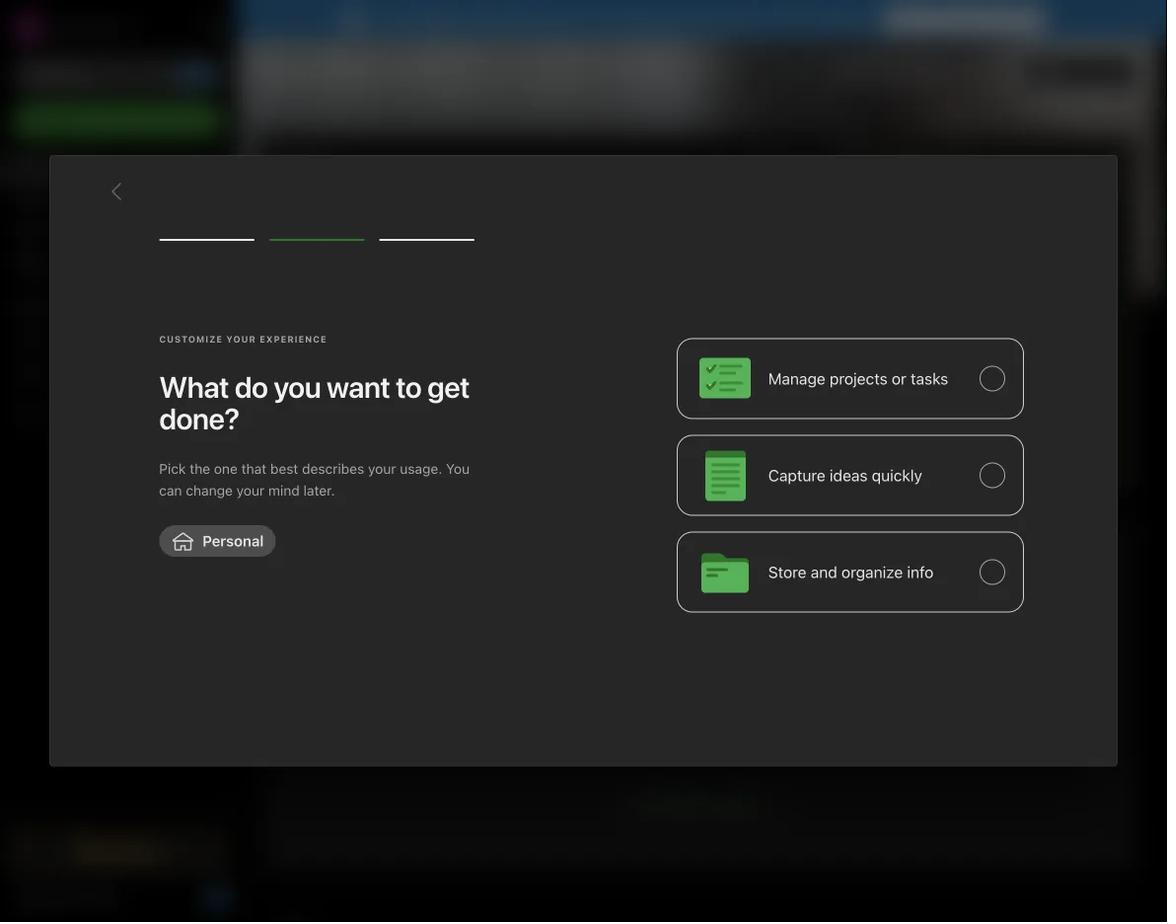 Task type: locate. For each thing, give the bounding box(es) containing it.
scratch pad button
[[873, 153, 973, 177]]

personal right evernote
[[464, 11, 520, 28]]

notes inside tree
[[43, 226, 81, 242]]

0 horizontal spatial get
[[44, 890, 67, 906]]

None search field
[[26, 57, 211, 93]]

tasks
[[911, 370, 949, 388]]

get left it
[[897, 11, 921, 28]]

create new note
[[308, 365, 419, 384]]

1 vertical spatial your
[[368, 461, 396, 477]]

across
[[621, 11, 663, 28]]

tasks button
[[0, 250, 236, 281]]

web clips tab
[[277, 564, 342, 584]]

settings image
[[201, 16, 225, 39]]

your
[[685, 11, 713, 28], [368, 461, 396, 477], [237, 482, 265, 499]]

0
[[214, 892, 221, 905]]

usage.
[[400, 461, 443, 477]]

tab list
[[277, 186, 322, 205]]

notebooks link
[[0, 293, 236, 325]]

tree
[[0, 155, 237, 813]]

0 horizontal spatial for
[[524, 11, 542, 28]]

capture ideas quickly button
[[677, 435, 1024, 516]]

tab
[[277, 186, 322, 205]]

try evernote personal for free: sync across all your devices. cancel anytime.
[[378, 11, 875, 28]]

1 horizontal spatial for
[[967, 11, 986, 28]]

or
[[892, 370, 907, 388]]

2023
[[968, 64, 997, 78]]

pick the one that best describes your usage. you can change your mind later.
[[159, 461, 470, 499]]

new button
[[12, 104, 225, 139]]

1 horizontal spatial your
[[368, 461, 396, 477]]

for left the 7
[[967, 11, 986, 28]]

clip web content button
[[619, 788, 778, 821]]

one
[[214, 461, 238, 477]]

0 horizontal spatial personal
[[203, 532, 264, 550]]

1 horizontal spatial get
[[897, 11, 921, 28]]

john!
[[395, 59, 443, 82]]

1 horizontal spatial notes
[[277, 155, 324, 172]]

new
[[356, 365, 385, 384]]

tree containing home
[[0, 155, 237, 813]]

pad
[[946, 156, 973, 173]]

free
[[937, 11, 963, 28]]

for for 7
[[967, 11, 986, 28]]

personal
[[464, 11, 520, 28], [203, 532, 264, 550]]

customize button
[[1029, 55, 1136, 87]]

it
[[924, 11, 933, 28]]

scratch
[[877, 156, 942, 173]]

get inside button
[[897, 11, 921, 28]]

capture
[[769, 466, 826, 485]]

for inside the get it free for 7 days button
[[967, 11, 986, 28]]

0 horizontal spatial notes
[[43, 226, 81, 242]]

2 for from the left
[[967, 11, 986, 28]]

1 vertical spatial personal
[[203, 532, 264, 550]]

pick
[[159, 461, 186, 477]]

Search text field
[[26, 57, 211, 93]]

can
[[159, 482, 182, 499]]

1 for from the left
[[524, 11, 542, 28]]

store and organize info
[[769, 563, 934, 582]]

notes button
[[273, 152, 347, 176]]

that
[[242, 461, 267, 477]]

0 vertical spatial personal
[[464, 11, 520, 28]]

want
[[327, 369, 390, 404]]

your left usage.
[[368, 461, 396, 477]]

get left 'started'
[[44, 890, 67, 906]]

with
[[92, 364, 119, 380]]

2 vertical spatial your
[[237, 482, 265, 499]]

describes
[[302, 461, 364, 477]]

your right the "all"
[[685, 11, 713, 28]]

your down that
[[237, 482, 265, 499]]

get it free for 7 days
[[897, 11, 1032, 28]]

home
[[43, 162, 81, 179]]

2 horizontal spatial your
[[685, 11, 713, 28]]

done?
[[159, 401, 240, 436]]

get for get it free for 7 days
[[897, 11, 921, 28]]

later.
[[304, 482, 335, 499]]

1 vertical spatial get
[[44, 890, 67, 906]]

notes up tasks
[[43, 226, 81, 242]]

clips
[[310, 564, 342, 580]]

0 vertical spatial get
[[897, 11, 921, 28]]

web
[[277, 564, 306, 580]]

trash link
[[0, 400, 236, 431]]

for
[[524, 11, 542, 28], [967, 11, 986, 28]]

1 vertical spatial notes
[[43, 226, 81, 242]]

for left free:
[[524, 11, 542, 28]]

0 vertical spatial notes
[[277, 155, 324, 172]]

customize
[[1063, 63, 1128, 78]]

quickly
[[872, 466, 923, 485]]

scratch pad
[[877, 156, 973, 173]]

notes down "good"
[[277, 155, 324, 172]]

get
[[897, 11, 921, 28], [44, 890, 67, 906]]

anytime.
[[821, 11, 875, 28]]

content
[[704, 794, 762, 813]]

personal down change
[[203, 532, 264, 550]]

store and organize info button
[[677, 532, 1024, 613]]



Task type: vqa. For each thing, say whether or not it's contained in the screenshot.
the bottommost the Dropdown List menu
no



Task type: describe. For each thing, give the bounding box(es) containing it.
tasks
[[43, 257, 79, 274]]

to
[[396, 369, 422, 404]]

experience
[[260, 334, 327, 345]]

what
[[159, 369, 229, 404]]

organize
[[842, 563, 903, 582]]

home link
[[0, 155, 237, 187]]

manage projects or tasks
[[769, 370, 949, 388]]

0 horizontal spatial your
[[237, 482, 265, 499]]

best
[[270, 461, 298, 477]]

web clips
[[277, 564, 342, 580]]

customize
[[159, 334, 223, 345]]

get started
[[44, 890, 118, 906]]

shortcuts
[[44, 194, 106, 211]]

try
[[378, 11, 399, 28]]

change
[[186, 482, 233, 499]]

clip
[[636, 794, 665, 813]]

trash
[[43, 407, 79, 424]]

0 vertical spatial your
[[685, 11, 713, 28]]

do
[[235, 369, 268, 404]]

notes link
[[0, 218, 236, 250]]

create
[[308, 365, 353, 384]]

shared with me
[[43, 364, 142, 380]]

shortcuts button
[[0, 187, 236, 218]]

mind
[[268, 482, 300, 499]]

get
[[427, 369, 470, 404]]

sync
[[586, 11, 618, 28]]

friday,
[[835, 64, 878, 78]]

get it free for 7 days button
[[885, 7, 1044, 33]]

get for get started
[[44, 890, 67, 906]]

and
[[811, 563, 838, 582]]

captured
[[351, 535, 425, 551]]

cancel
[[774, 11, 817, 28]]

customize your experience
[[159, 334, 327, 345]]

clip web content
[[636, 794, 762, 813]]

recently captured button
[[273, 531, 425, 555]]

notes inside button
[[277, 155, 324, 172]]

create new note button
[[278, 223, 448, 478]]

all
[[667, 11, 681, 28]]

evernote
[[402, 11, 460, 28]]

started
[[71, 890, 118, 906]]

manage projects or tasks button
[[677, 338, 1024, 419]]

expand notebooks image
[[5, 301, 21, 317]]

1 horizontal spatial personal
[[464, 11, 520, 28]]

your
[[226, 334, 256, 345]]

for for free:
[[524, 11, 542, 28]]

november
[[881, 64, 947, 78]]

manage
[[769, 370, 826, 388]]

what do you want to get done?
[[159, 369, 470, 436]]

good
[[262, 59, 309, 82]]

the
[[190, 461, 210, 477]]

web
[[669, 794, 700, 813]]

tags button
[[0, 325, 236, 356]]

recently
[[277, 535, 348, 551]]

shared
[[43, 364, 89, 380]]

days
[[1001, 11, 1032, 28]]

friday, november 17, 2023
[[835, 64, 997, 78]]

notebooks
[[44, 301, 114, 317]]

note
[[388, 365, 419, 384]]

17,
[[950, 64, 965, 78]]

good morning, john!
[[262, 59, 443, 82]]

capture ideas quickly
[[769, 466, 923, 485]]

me
[[123, 364, 142, 380]]

upgrade button
[[12, 831, 225, 871]]

shared with me link
[[0, 356, 236, 388]]

recently captured
[[277, 535, 425, 551]]

Start writing… text field
[[877, 187, 1134, 475]]

7
[[989, 11, 997, 28]]

projects
[[830, 370, 888, 388]]

devices.
[[717, 11, 770, 28]]

ideas
[[830, 466, 868, 485]]

free:
[[546, 11, 579, 28]]

you
[[274, 369, 321, 404]]

tags
[[44, 332, 74, 349]]

you
[[446, 461, 470, 477]]

info
[[908, 563, 934, 582]]

upgrade
[[102, 843, 161, 859]]



